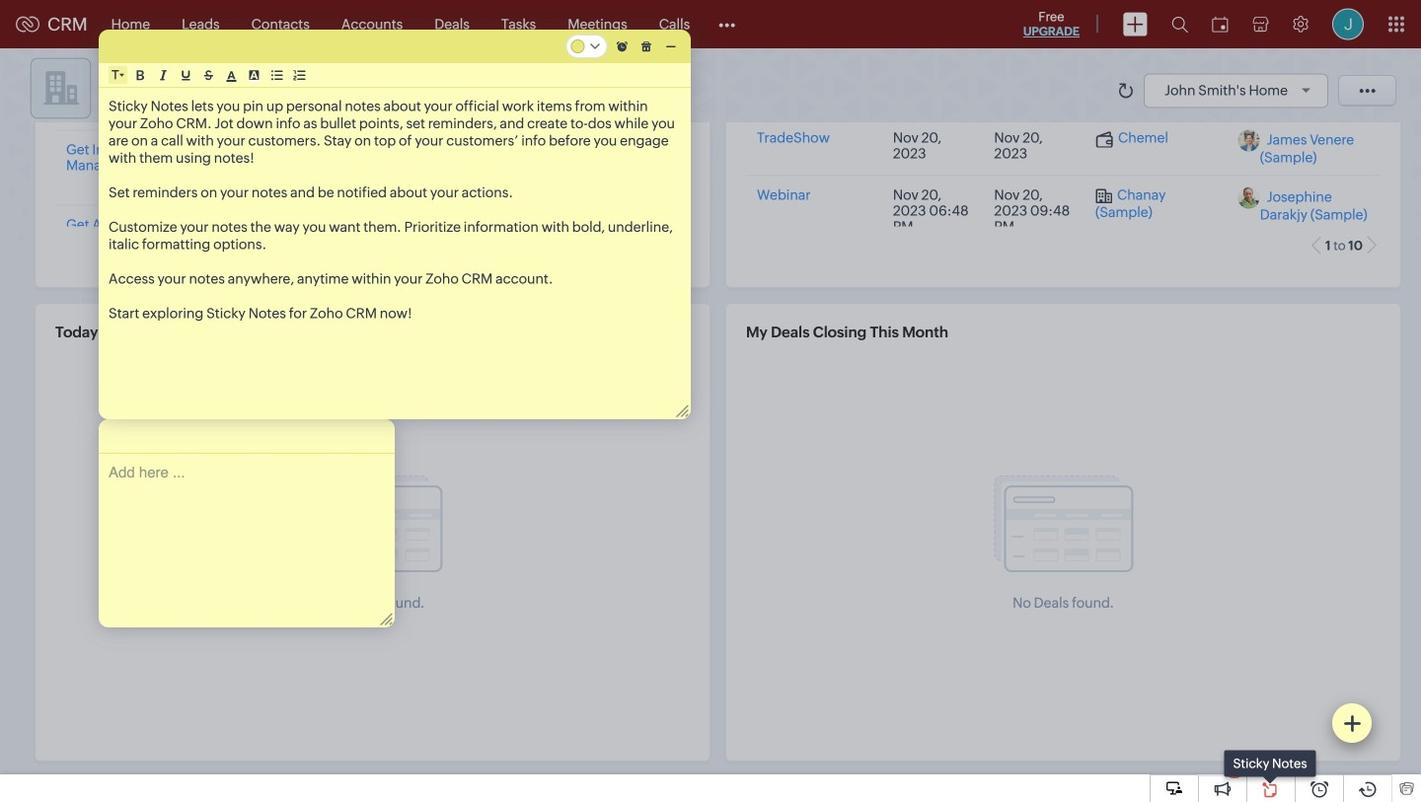 Task type: describe. For each thing, give the bounding box(es) containing it.
create menu element
[[1112, 0, 1160, 48]]

search element
[[1160, 0, 1201, 48]]

calendar image
[[1213, 16, 1229, 32]]

profile image
[[1333, 8, 1365, 40]]

create new sticky note image
[[1344, 715, 1362, 733]]

delete image
[[642, 41, 652, 52]]



Task type: locate. For each thing, give the bounding box(es) containing it.
search image
[[1172, 16, 1189, 33]]

profile element
[[1321, 0, 1377, 48]]

None field
[[112, 67, 124, 83]]

logo image
[[16, 16, 39, 32]]

reminder image
[[617, 41, 628, 52]]

minimize image
[[667, 45, 676, 48]]

create menu image
[[1124, 12, 1148, 36]]



Task type: vqa. For each thing, say whether or not it's contained in the screenshot.
smart
no



